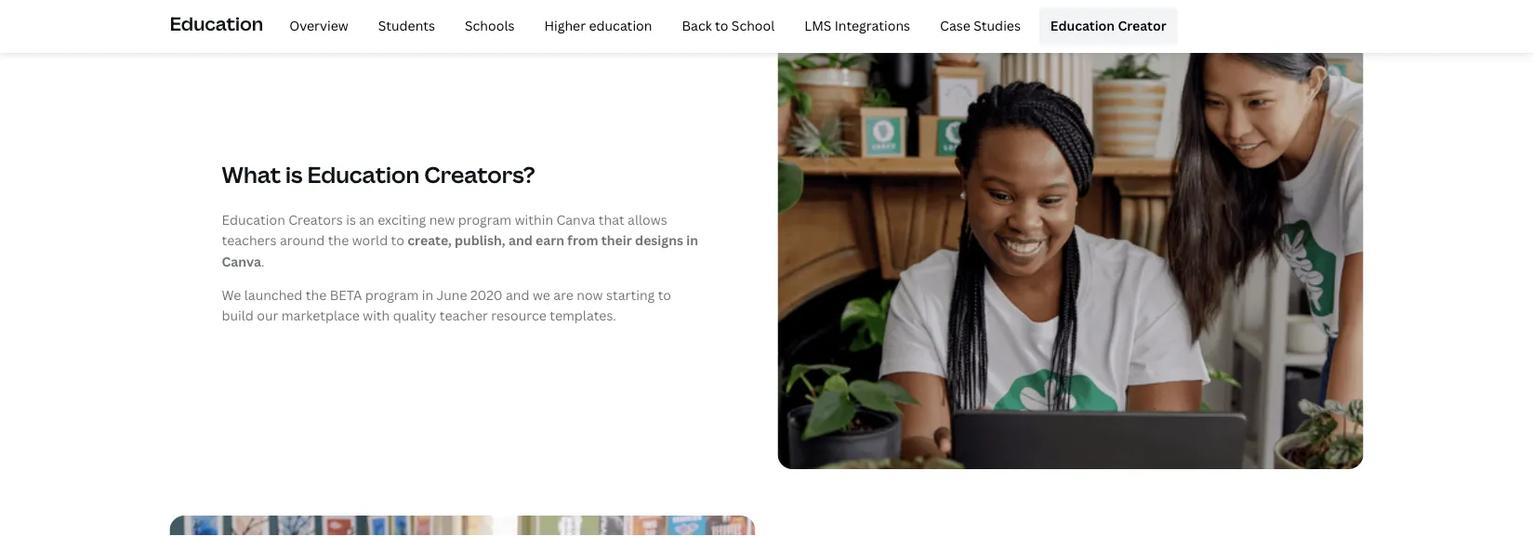 Task type: describe. For each thing, give the bounding box(es) containing it.
case studies link
[[929, 7, 1032, 45]]

launched
[[244, 286, 303, 304]]

lms integrations
[[804, 17, 910, 35]]

menu bar containing overview
[[271, 7, 1178, 45]]

canva for create, publish, and earn from their designs in canva
[[222, 252, 261, 270]]

now
[[577, 286, 603, 304]]

back
[[682, 17, 712, 35]]

lms integrations link
[[793, 7, 921, 45]]

overview
[[289, 17, 348, 35]]

designs
[[635, 232, 683, 249]]

lms
[[804, 17, 831, 35]]

we launched the beta program in june 2020 and we are now starting to build our marketplace with quality teacher resource templates.
[[222, 286, 671, 325]]

earn
[[536, 232, 564, 249]]

education for education creators is an exciting new program within canva that allows teachers around the world to
[[222, 211, 285, 228]]

is inside education creators is an exciting new program within canva that allows teachers around the world to
[[346, 211, 356, 228]]

resource
[[491, 307, 547, 325]]

we
[[533, 286, 550, 304]]

within
[[515, 211, 553, 228]]

in inside we launched the beta program in june 2020 and we are now starting to build our marketplace with quality teacher resource templates.
[[422, 286, 433, 304]]

back to school
[[682, 17, 775, 35]]

to inside we launched the beta program in june 2020 and we are now starting to build our marketplace with quality teacher resource templates.
[[658, 286, 671, 304]]

and inside create, publish, and earn from their designs in canva
[[508, 232, 533, 249]]

higher education link
[[533, 7, 663, 45]]

marketplace
[[281, 307, 360, 325]]

education for education creator
[[1050, 17, 1115, 35]]

teachers
[[222, 232, 277, 249]]

schools link
[[454, 7, 526, 45]]

and inside we launched the beta program in june 2020 and we are now starting to build our marketplace with quality teacher resource templates.
[[506, 286, 530, 304]]

teacher
[[440, 307, 488, 325]]

starting
[[606, 286, 655, 304]]

creator
[[1118, 17, 1166, 35]]

education
[[589, 17, 652, 35]]

integrations
[[835, 17, 910, 35]]

exciting
[[378, 211, 426, 228]]

case
[[940, 17, 970, 35]]

are
[[553, 286, 574, 304]]

to inside 'menu bar'
[[715, 17, 728, 35]]

publish,
[[455, 232, 505, 249]]

.
[[261, 252, 265, 270]]

around
[[280, 232, 325, 249]]

new
[[429, 211, 455, 228]]

creators?
[[424, 159, 535, 189]]



Task type: locate. For each thing, give the bounding box(es) containing it.
1 vertical spatial and
[[506, 286, 530, 304]]

allows
[[628, 211, 667, 228]]

canva down teachers
[[222, 252, 261, 270]]

education creators is an exciting new program within canva that allows teachers around the world to
[[222, 211, 667, 249]]

build
[[222, 307, 254, 325]]

june
[[436, 286, 467, 304]]

higher
[[544, 17, 586, 35]]

0 vertical spatial canva
[[556, 211, 595, 228]]

2 vertical spatial to
[[658, 286, 671, 304]]

0 horizontal spatial program
[[365, 286, 419, 304]]

and up resource
[[506, 286, 530, 304]]

the inside education creators is an exciting new program within canva that allows teachers around the world to
[[328, 232, 349, 249]]

1 vertical spatial to
[[391, 232, 404, 249]]

0 vertical spatial program
[[458, 211, 512, 228]]

an
[[359, 211, 374, 228]]

education
[[170, 11, 263, 37], [1050, 17, 1115, 35], [307, 159, 420, 189], [222, 211, 285, 228]]

school
[[732, 17, 775, 35]]

world
[[352, 232, 388, 249]]

with
[[363, 307, 390, 325]]

education for education
[[170, 11, 263, 37]]

that
[[598, 211, 624, 228]]

program inside education creators is an exciting new program within canva that allows teachers around the world to
[[458, 211, 512, 228]]

education inside education creators is an exciting new program within canva that allows teachers around the world to
[[222, 211, 285, 228]]

1 vertical spatial in
[[422, 286, 433, 304]]

the
[[328, 232, 349, 249], [306, 286, 327, 304]]

the up 'marketplace'
[[306, 286, 327, 304]]

their
[[601, 232, 632, 249]]

1 horizontal spatial is
[[346, 211, 356, 228]]

to right back
[[715, 17, 728, 35]]

program
[[458, 211, 512, 228], [365, 286, 419, 304]]

in
[[686, 232, 698, 249], [422, 286, 433, 304]]

the down creators
[[328, 232, 349, 249]]

our
[[257, 307, 278, 325]]

overview link
[[278, 7, 359, 45]]

in inside create, publish, and earn from their designs in canva
[[686, 232, 698, 249]]

canva inside create, publish, and earn from their designs in canva
[[222, 252, 261, 270]]

the inside we launched the beta program in june 2020 and we are now starting to build our marketplace with quality teacher resource templates.
[[306, 286, 327, 304]]

education templates image
[[778, 30, 1363, 469]]

2020
[[470, 286, 503, 304]]

canva
[[556, 211, 595, 228], [222, 252, 261, 270]]

0 vertical spatial to
[[715, 17, 728, 35]]

to inside education creators is an exciting new program within canva that allows teachers around the world to
[[391, 232, 404, 249]]

program up with on the bottom left of page
[[365, 286, 419, 304]]

program inside we launched the beta program in june 2020 and we are now starting to build our marketplace with quality teacher resource templates.
[[365, 286, 419, 304]]

creators
[[288, 211, 343, 228]]

1 horizontal spatial canva
[[556, 211, 595, 228]]

0 horizontal spatial in
[[422, 286, 433, 304]]

create, publish, and earn from their designs in canva
[[222, 232, 698, 270]]

2 horizontal spatial to
[[715, 17, 728, 35]]

0 horizontal spatial the
[[306, 286, 327, 304]]

1 vertical spatial canva
[[222, 252, 261, 270]]

what
[[222, 159, 281, 189]]

back to school link
[[671, 7, 786, 45]]

studies
[[974, 17, 1021, 35]]

from
[[567, 232, 598, 249]]

0 vertical spatial in
[[686, 232, 698, 249]]

education creator link
[[1039, 7, 1178, 45]]

schools
[[465, 17, 515, 35]]

students
[[378, 17, 435, 35]]

case studies
[[940, 17, 1021, 35]]

we
[[222, 286, 241, 304]]

and
[[508, 232, 533, 249], [506, 286, 530, 304]]

1 vertical spatial program
[[365, 286, 419, 304]]

0 horizontal spatial to
[[391, 232, 404, 249]]

menu bar
[[271, 7, 1178, 45]]

is right what
[[286, 159, 303, 189]]

and down within
[[508, 232, 533, 249]]

is
[[286, 159, 303, 189], [346, 211, 356, 228]]

create,
[[408, 232, 452, 249]]

higher education
[[544, 17, 652, 35]]

1 horizontal spatial to
[[658, 286, 671, 304]]

quality
[[393, 307, 436, 325]]

beta
[[330, 286, 362, 304]]

0 vertical spatial is
[[286, 159, 303, 189]]

1 horizontal spatial the
[[328, 232, 349, 249]]

program up 'publish,'
[[458, 211, 512, 228]]

to
[[715, 17, 728, 35], [391, 232, 404, 249], [658, 286, 671, 304]]

students link
[[367, 7, 446, 45]]

in right designs
[[686, 232, 698, 249]]

canva inside education creators is an exciting new program within canva that allows teachers around the world to
[[556, 211, 595, 228]]

0 vertical spatial the
[[328, 232, 349, 249]]

0 horizontal spatial canva
[[222, 252, 261, 270]]

1 vertical spatial the
[[306, 286, 327, 304]]

canva up from
[[556, 211, 595, 228]]

0 vertical spatial and
[[508, 232, 533, 249]]

1 horizontal spatial program
[[458, 211, 512, 228]]

to down exciting
[[391, 232, 404, 249]]

in left june
[[422, 286, 433, 304]]

is left an
[[346, 211, 356, 228]]

0 horizontal spatial is
[[286, 159, 303, 189]]

canva for education creators is an exciting new program within canva that allows teachers around the world to
[[556, 211, 595, 228]]

to right starting
[[658, 286, 671, 304]]

templates.
[[550, 307, 616, 325]]

1 vertical spatial is
[[346, 211, 356, 228]]

education creator
[[1050, 17, 1166, 35]]

what is education creators?
[[222, 159, 535, 189]]

1 horizontal spatial in
[[686, 232, 698, 249]]



Task type: vqa. For each thing, say whether or not it's contained in the screenshot.
bottom to
yes



